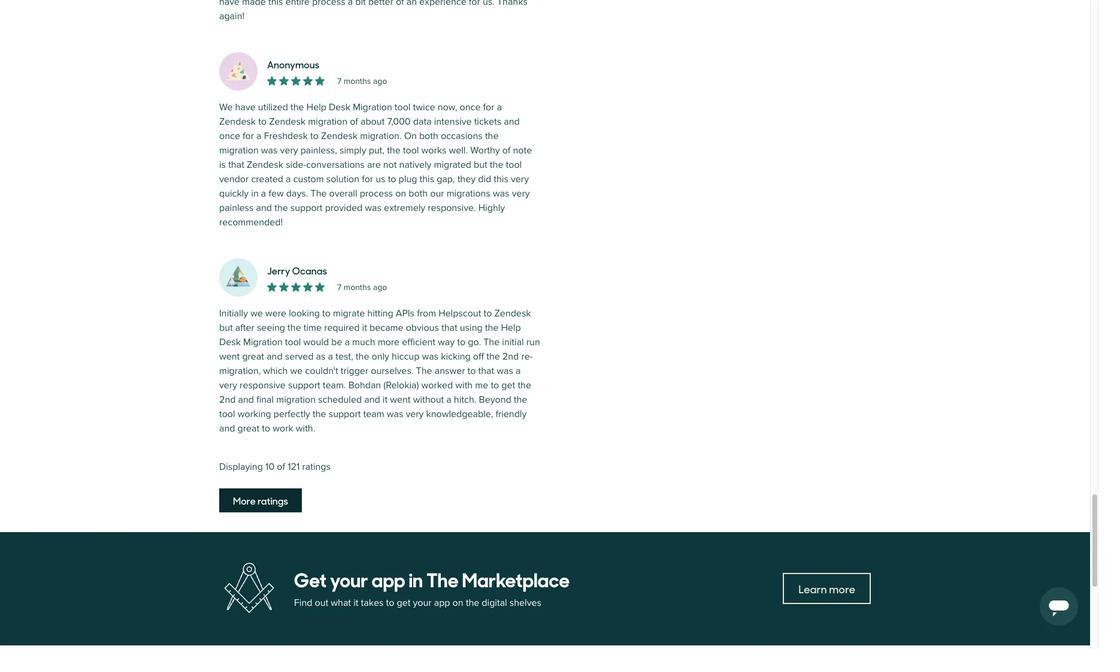 Task type: describe. For each thing, give the bounding box(es) containing it.
extremely
[[384, 202, 426, 214]]

we have utilized the help desk migration tool twice now, once for a zendesk to zendesk migration of about 7,000 data intensive tickets and once for a freshdesk to zendesk migration. on both occasions the migration was very painless, simply put, the tool works well. worthy of note is that zendesk side-conversations are not natively migrated but the tool vendor created a custom solution for us to plug this gap, they did this very quickly in a few days. the overall process on both our migrations was very painless and the support provided was extremely responsive. highly recommended!
[[219, 101, 532, 228]]

without
[[413, 394, 444, 406]]

have
[[235, 101, 256, 113]]

0 vertical spatial of
[[350, 115, 358, 127]]

0 horizontal spatial 2nd
[[219, 394, 236, 406]]

occasions
[[441, 130, 483, 142]]

solution
[[327, 173, 360, 185]]

that inside we have utilized the help desk migration tool twice now, once for a zendesk to zendesk migration of about 7,000 data intensive tickets and once for a freshdesk to zendesk migration. on both occasions the migration was very painless, simply put, the tool works well. worthy of note is that zendesk side-conversations are not natively migrated but the tool vendor created a custom solution for us to plug this gap, they did this very quickly in a few days. the overall process on both our migrations was very painless and the support provided was extremely responsive. highly recommended!
[[228, 159, 244, 171]]

vendor
[[219, 173, 249, 185]]

answer
[[435, 365, 465, 377]]

10
[[266, 461, 275, 473]]

created
[[251, 173, 284, 185]]

it inside get your app in the marketplace find out what it takes to get your app on the digital shelves
[[354, 597, 359, 609]]

1 horizontal spatial your
[[413, 597, 432, 609]]

tool left 'working'
[[219, 408, 235, 420]]

get
[[294, 565, 327, 593]]

natively
[[400, 159, 432, 171]]

7 for jerry ocanas
[[337, 282, 342, 292]]

data
[[413, 115, 432, 127]]

the inside we have utilized the help desk migration tool twice now, once for a zendesk to zendesk migration of about 7,000 data intensive tickets and once for a freshdesk to zendesk migration. on both occasions the migration was very painless, simply put, the tool works well. worthy of note is that zendesk side-conversations are not natively migrated but the tool vendor created a custom solution for us to plug this gap, they did this very quickly in a few days. the overall process on both our migrations was very painless and the support provided was extremely responsive. highly recommended!
[[311, 187, 327, 199]]

in inside get your app in the marketplace find out what it takes to get your app on the digital shelves
[[409, 565, 423, 593]]

a down side-
[[286, 173, 291, 185]]

hitting
[[368, 307, 394, 319]]

to left the work
[[262, 422, 270, 434]]

after
[[235, 322, 255, 334]]

the up friendly
[[514, 394, 528, 406]]

takes
[[361, 597, 384, 609]]

help inside 'initially we were looking to migrate hitting apis from helpscout to zendesk but after seeing the time required it became obvious that using the help desk migration tool would be a much more efficient way to go.     the initial run went great and served as a test, the only hiccup was kicking off the 2nd re- migration, which we couldn't trigger ourselves. the answer to that was a very responsive support team. bohdan (relokia) worked with me to get the 2nd and final migration scheduled and it went without a hitch.     beyond the tool working perfectly the support team was very knowledgeable, friendly and great to work with.'
[[501, 322, 521, 334]]

only
[[372, 350, 390, 362]]

me
[[476, 379, 489, 391]]

knowledgeable,
[[427, 408, 494, 420]]

bohdan
[[349, 379, 381, 391]]

served
[[285, 350, 314, 362]]

team.
[[323, 379, 346, 391]]

time
[[304, 322, 322, 334]]

much
[[353, 336, 376, 348]]

the inside get your app in the marketplace find out what it takes to get your app on the digital shelves
[[466, 597, 480, 609]]

1 horizontal spatial it
[[362, 322, 367, 334]]

ago for anonymous
[[373, 76, 387, 86]]

way
[[438, 336, 455, 348]]

would
[[304, 336, 329, 348]]

the down few
[[275, 202, 288, 214]]

more ratings
[[233, 494, 288, 507]]

as
[[316, 350, 326, 362]]

to left go.
[[457, 336, 466, 348]]

using
[[460, 322, 483, 334]]

displaying
[[219, 461, 263, 473]]

zendesk up freshdesk
[[269, 115, 306, 127]]

a right be
[[345, 336, 350, 348]]

to down off
[[468, 365, 476, 377]]

painless,
[[301, 144, 337, 156]]

and up team
[[365, 394, 380, 406]]

2 horizontal spatial of
[[503, 144, 511, 156]]

overall
[[329, 187, 358, 199]]

final
[[257, 394, 274, 406]]

0 horizontal spatial for
[[243, 130, 254, 142]]

1 vertical spatial once
[[219, 130, 240, 142]]

utilized
[[258, 101, 288, 113]]

twice
[[413, 101, 436, 113]]

days.
[[286, 187, 308, 199]]

migration inside we have utilized the help desk migration tool twice now, once for a zendesk to zendesk migration of about 7,000 data intensive tickets and once for a freshdesk to zendesk migration. on both occasions the migration was very painless, simply put, the tool works well. worthy of note is that zendesk side-conversations are not natively migrated but the tool vendor created a custom solution for us to plug this gap, they did this very quickly in a few days. the overall process on both our migrations was very painless and the support provided was extremely responsive. highly recommended!
[[353, 101, 392, 113]]

more inside 'initially we were looking to migrate hitting apis from helpscout to zendesk but after seeing the time required it became obvious that using the help desk migration tool would be a much more efficient way to go.     the initial run went great and served as a test, the only hiccup was kicking off the 2nd re- migration, which we couldn't trigger ourselves. the answer to that was a very responsive support team. bohdan (relokia) worked with me to get the 2nd and final migration scheduled and it went without a hitch.     beyond the tool working perfectly the support team was very knowledgeable, friendly and great to work with.'
[[378, 336, 400, 348]]

1 vertical spatial both
[[409, 187, 428, 199]]

0 horizontal spatial your
[[330, 565, 368, 593]]

friendly
[[496, 408, 527, 420]]

was down efficient on the left
[[422, 350, 439, 362]]

was down process
[[365, 202, 382, 214]]

recommended!
[[219, 216, 283, 228]]

more
[[233, 494, 256, 507]]

learn more link
[[784, 573, 872, 604]]

0 vertical spatial migration
[[308, 115, 348, 127]]

the right utilized
[[291, 101, 304, 113]]

they
[[458, 173, 476, 185]]

us
[[376, 173, 386, 185]]

a up tickets
[[497, 101, 502, 113]]

freshdesk
[[264, 130, 308, 142]]

zendesk up simply
[[321, 130, 358, 142]]

but inside 'initially we were looking to migrate hitting apis from helpscout to zendesk but after seeing the time required it became obvious that using the help desk migration tool would be a much more efficient way to go.     the initial run went great and served as a test, the only hiccup was kicking off the 2nd re- migration, which we couldn't trigger ourselves. the answer to that was a very responsive support team. bohdan (relokia) worked with me to get the 2nd and final migration scheduled and it went without a hitch.     beyond the tool working perfectly the support team was very knowledgeable, friendly and great to work with.'
[[219, 322, 233, 334]]

was down freshdesk
[[261, 144, 278, 156]]

obvious
[[406, 322, 439, 334]]

but inside we have utilized the help desk migration tool twice now, once for a zendesk to zendesk migration of about 7,000 data intensive tickets and once for a freshdesk to zendesk migration. on both occasions the migration was very painless, simply put, the tool works well. worthy of note is that zendesk side-conversations are not natively migrated but the tool vendor created a custom solution for us to plug this gap, they did this very quickly in a few days. the overall process on both our migrations was very painless and the support provided was extremely responsive. highly recommended!
[[474, 159, 488, 171]]

2 horizontal spatial for
[[483, 101, 495, 113]]

plug
[[399, 173, 417, 185]]

quickly
[[219, 187, 249, 199]]

ocanas
[[292, 264, 327, 277]]

to right helpscout
[[484, 307, 492, 319]]

highly
[[479, 202, 505, 214]]

the down re-
[[518, 379, 532, 391]]

what
[[331, 597, 351, 609]]

required
[[324, 322, 360, 334]]

tool up "served"
[[285, 336, 301, 348]]

to right me
[[491, 379, 499, 391]]

tool down on
[[403, 144, 419, 156]]

painless
[[219, 202, 254, 214]]

7 for anonymous
[[337, 76, 342, 86]]

became
[[370, 322, 404, 334]]

about
[[361, 115, 385, 127]]

not
[[383, 159, 397, 171]]

zendesk up the created in the top left of the page
[[247, 159, 284, 171]]

more ratings button
[[219, 488, 302, 512]]

desk inside 'initially we were looking to migrate hitting apis from helpscout to zendesk but after seeing the time required it became obvious that using the help desk migration tool would be a much more efficient way to go.     the initial run went great and served as a test, the only hiccup was kicking off the 2nd re- migration, which we couldn't trigger ourselves. the answer to that was a very responsive support team. bohdan (relokia) worked with me to get the 2nd and final migration scheduled and it went without a hitch.     beyond the tool working perfectly the support team was very knowledgeable, friendly and great to work with.'
[[219, 336, 241, 348]]

zendesk down have
[[219, 115, 256, 127]]

was right team
[[387, 408, 404, 420]]

and up which
[[267, 350, 283, 362]]

hitch.
[[454, 394, 477, 406]]

shelves
[[510, 597, 542, 609]]

and up 'displaying'
[[219, 422, 235, 434]]

learn more
[[799, 582, 856, 597]]

trigger
[[341, 365, 369, 377]]

is
[[219, 159, 226, 171]]

tool up 7,000
[[395, 101, 411, 113]]

go.
[[468, 336, 481, 348]]

initial
[[503, 336, 524, 348]]

now,
[[438, 101, 458, 113]]

worthy
[[471, 144, 500, 156]]

the down worthy
[[490, 159, 504, 171]]

on inside we have utilized the help desk migration tool twice now, once for a zendesk to zendesk migration of about 7,000 data intensive tickets and once for a freshdesk to zendesk migration. on both occasions the migration was very painless, simply put, the tool works well. worthy of note is that zendesk side-conversations are not natively migrated but the tool vendor created a custom solution for us to plug this gap, they did this very quickly in a few days. the overall process on both our migrations was very painless and the support provided was extremely responsive. highly recommended!
[[396, 187, 406, 199]]

apis
[[396, 307, 415, 319]]

custom
[[294, 173, 324, 185]]

and up 'working'
[[238, 394, 254, 406]]

1 horizontal spatial ratings
[[302, 461, 331, 473]]

out
[[315, 597, 329, 609]]

the right off
[[487, 350, 500, 362]]

months for anonymous
[[344, 76, 371, 86]]

and right tickets
[[504, 115, 520, 127]]

seeing
[[257, 322, 285, 334]]

ago for jerry ocanas
[[373, 282, 387, 292]]

a left hitch.
[[447, 394, 452, 406]]

ourselves.
[[371, 365, 414, 377]]



Task type: vqa. For each thing, say whether or not it's contained in the screenshot.
migration.
yes



Task type: locate. For each thing, give the bounding box(es) containing it.
1 vertical spatial app
[[434, 597, 450, 609]]

0 horizontal spatial desk
[[219, 336, 241, 348]]

1 horizontal spatial more
[[830, 582, 856, 597]]

1 horizontal spatial 2nd
[[503, 350, 519, 362]]

ago up hitting
[[373, 282, 387, 292]]

0 vertical spatial app
[[372, 565, 406, 593]]

1 horizontal spatial get
[[502, 379, 516, 391]]

0 vertical spatial 7 months ago
[[337, 76, 387, 86]]

2 horizontal spatial that
[[479, 365, 495, 377]]

2 vertical spatial for
[[362, 173, 374, 185]]

0 vertical spatial 7
[[337, 76, 342, 86]]

0 horizontal spatial that
[[228, 159, 244, 171]]

from
[[417, 307, 436, 319]]

the up with.
[[313, 408, 326, 420]]

digital
[[482, 597, 508, 609]]

0 horizontal spatial once
[[219, 130, 240, 142]]

1 vertical spatial great
[[238, 422, 260, 434]]

2 vertical spatial migration
[[276, 394, 316, 406]]

2 vertical spatial it
[[354, 597, 359, 609]]

1 vertical spatial user photo image
[[219, 258, 258, 297]]

re-
[[522, 350, 533, 362]]

support down couldn't
[[288, 379, 320, 391]]

0 horizontal spatial on
[[396, 187, 406, 199]]

work
[[273, 422, 294, 434]]

2 months from the top
[[344, 282, 371, 292]]

0 vertical spatial but
[[474, 159, 488, 171]]

we
[[251, 307, 263, 319], [290, 365, 303, 377]]

support inside we have utilized the help desk migration tool twice now, once for a zendesk to zendesk migration of about 7,000 data intensive tickets and once for a freshdesk to zendesk migration. on both occasions the migration was very painless, simply put, the tool works well. worthy of note is that zendesk side-conversations are not natively migrated but the tool vendor created a custom solution for us to plug this gap, they did this very quickly in a few days. the overall process on both our migrations was very painless and the support provided was extremely responsive. highly recommended!
[[291, 202, 323, 214]]

for left us
[[362, 173, 374, 185]]

1 horizontal spatial for
[[362, 173, 374, 185]]

0 vertical spatial great
[[242, 350, 264, 362]]

1 vertical spatial migration
[[219, 144, 259, 156]]

couldn't
[[305, 365, 339, 377]]

for down have
[[243, 130, 254, 142]]

to
[[258, 115, 267, 127], [311, 130, 319, 142], [388, 173, 397, 185], [323, 307, 331, 319], [484, 307, 492, 319], [457, 336, 466, 348], [468, 365, 476, 377], [491, 379, 499, 391], [262, 422, 270, 434], [386, 597, 395, 609]]

1 horizontal spatial on
[[453, 597, 464, 609]]

1 7 from the top
[[337, 76, 342, 86]]

1 horizontal spatial help
[[501, 322, 521, 334]]

1 vertical spatial months
[[344, 282, 371, 292]]

initially we were looking to migrate hitting apis from helpscout to zendesk but after seeing the time required it became obvious that using the help desk migration tool would be a much more efficient way to go.     the initial run went great and served as a test, the only hiccup was kicking off the 2nd re- migration, which we couldn't trigger ourselves. the answer to that was a very responsive support team. bohdan (relokia) worked with me to get the 2nd and final migration scheduled and it went without a hitch.     beyond the tool working perfectly the support team was very knowledgeable, friendly and great to work with.
[[219, 307, 541, 434]]

2 7 months ago from the top
[[337, 282, 387, 292]]

7 months ago for jerry ocanas
[[337, 282, 387, 292]]

that up way
[[442, 322, 458, 334]]

2 this from the left
[[494, 173, 509, 185]]

0 vertical spatial that
[[228, 159, 244, 171]]

0 horizontal spatial help
[[307, 101, 327, 113]]

test,
[[336, 350, 353, 362]]

we up after
[[251, 307, 263, 319]]

note
[[513, 144, 532, 156]]

migrated
[[434, 159, 472, 171]]

1 user photo image from the top
[[219, 52, 258, 90]]

0 vertical spatial 2nd
[[503, 350, 519, 362]]

2 vertical spatial support
[[329, 408, 361, 420]]

working
[[238, 408, 271, 420]]

1 months from the top
[[344, 76, 371, 86]]

migrate
[[333, 307, 365, 319]]

1 vertical spatial ratings
[[258, 494, 288, 507]]

user photo image for anonymous
[[219, 52, 258, 90]]

1 vertical spatial we
[[290, 365, 303, 377]]

on
[[396, 187, 406, 199], [453, 597, 464, 609]]

2 horizontal spatial it
[[383, 394, 388, 406]]

went
[[219, 350, 240, 362], [390, 394, 411, 406]]

initially
[[219, 307, 248, 319]]

that up me
[[479, 365, 495, 377]]

2nd down migration,
[[219, 394, 236, 406]]

was up highly
[[493, 187, 510, 199]]

more right the 'learn'
[[830, 582, 856, 597]]

1 vertical spatial your
[[413, 597, 432, 609]]

a left freshdesk
[[257, 130, 262, 142]]

1 horizontal spatial desk
[[329, 101, 351, 113]]

2nd down initial on the left bottom of page
[[503, 350, 519, 362]]

0 vertical spatial migration
[[353, 101, 392, 113]]

ratings right "more"
[[258, 494, 288, 507]]

migration inside 'initially we were looking to migrate hitting apis from helpscout to zendesk but after seeing the time required it became obvious that using the help desk migration tool would be a much more efficient way to go.     the initial run went great and served as a test, the only hiccup was kicking off the 2nd re- migration, which we couldn't trigger ourselves. the answer to that was a very responsive support team. bohdan (relokia) worked with me to get the 2nd and final migration scheduled and it went without a hitch.     beyond the tool working perfectly the support team was very knowledgeable, friendly and great to work with.'
[[276, 394, 316, 406]]

support down 'scheduled'
[[329, 408, 361, 420]]

helpscout
[[439, 307, 482, 319]]

process
[[360, 187, 393, 199]]

migration
[[308, 115, 348, 127], [219, 144, 259, 156], [276, 394, 316, 406]]

team
[[364, 408, 385, 420]]

run
[[527, 336, 541, 348]]

7 months ago for anonymous
[[337, 76, 387, 86]]

worked
[[422, 379, 453, 391]]

the down tickets
[[485, 130, 499, 142]]

2 7 from the top
[[337, 282, 342, 292]]

on up extremely
[[396, 187, 406, 199]]

responsive
[[240, 379, 286, 391]]

anonymous
[[267, 57, 320, 71]]

to up required
[[323, 307, 331, 319]]

0 horizontal spatial app
[[372, 565, 406, 593]]

user photo image up initially
[[219, 258, 258, 297]]

1 vertical spatial went
[[390, 394, 411, 406]]

months for jerry ocanas
[[344, 282, 371, 292]]

we down "served"
[[290, 365, 303, 377]]

and down few
[[256, 202, 272, 214]]

0 vertical spatial user photo image
[[219, 52, 258, 90]]

for up tickets
[[483, 101, 495, 113]]

0 horizontal spatial in
[[251, 187, 259, 199]]

get up beyond
[[502, 379, 516, 391]]

zendesk
[[219, 115, 256, 127], [269, 115, 306, 127], [321, 130, 358, 142], [247, 159, 284, 171], [495, 307, 531, 319]]

0 vertical spatial help
[[307, 101, 327, 113]]

the inside get your app in the marketplace find out what it takes to get your app on the digital shelves
[[427, 565, 459, 593]]

the right using at left
[[485, 322, 499, 334]]

help
[[307, 101, 327, 113], [501, 322, 521, 334]]

migration down "seeing"
[[243, 336, 283, 348]]

1 ago from the top
[[373, 76, 387, 86]]

very
[[280, 144, 298, 156], [511, 173, 529, 185], [512, 187, 530, 199], [219, 379, 237, 391], [406, 408, 424, 420]]

0 horizontal spatial migration
[[243, 336, 283, 348]]

to right us
[[388, 173, 397, 185]]

that
[[228, 159, 244, 171], [442, 322, 458, 334], [479, 365, 495, 377]]

1 vertical spatial migration
[[243, 336, 283, 348]]

help inside we have utilized the help desk migration tool twice now, once for a zendesk to zendesk migration of about 7,000 data intensive tickets and once for a freshdesk to zendesk migration. on both occasions the migration was very painless, simply put, the tool works well. worthy of note is that zendesk side-conversations are not natively migrated but the tool vendor created a custom solution for us to plug this gap, they did this very quickly in a few days. the overall process on both our migrations was very painless and the support provided was extremely responsive. highly recommended!
[[307, 101, 327, 113]]

1 horizontal spatial went
[[390, 394, 411, 406]]

on left digital
[[453, 597, 464, 609]]

2 vertical spatial of
[[277, 461, 285, 473]]

migration.
[[360, 130, 402, 142]]

1 vertical spatial 7
[[337, 282, 342, 292]]

1 vertical spatial 7 months ago
[[337, 282, 387, 292]]

on inside get your app in the marketplace find out what it takes to get your app on the digital shelves
[[453, 597, 464, 609]]

a right as
[[328, 350, 333, 362]]

1 horizontal spatial that
[[442, 322, 458, 334]]

support down days. at left
[[291, 202, 323, 214]]

1 horizontal spatial app
[[434, 597, 450, 609]]

displaying 10 of 121 ratings
[[219, 461, 331, 473]]

0 vertical spatial in
[[251, 187, 259, 199]]

migration up is
[[219, 144, 259, 156]]

0 horizontal spatial ratings
[[258, 494, 288, 507]]

once down we
[[219, 130, 240, 142]]

with
[[456, 379, 473, 391]]

learn
[[799, 582, 828, 597]]

migrations
[[447, 187, 491, 199]]

to down utilized
[[258, 115, 267, 127]]

but down initially
[[219, 322, 233, 334]]

beyond
[[479, 394, 512, 406]]

the down "looking"
[[288, 322, 301, 334]]

was
[[261, 144, 278, 156], [493, 187, 510, 199], [365, 202, 382, 214], [422, 350, 439, 362], [497, 365, 514, 377], [387, 408, 404, 420]]

months up about
[[344, 76, 371, 86]]

perfectly
[[274, 408, 310, 420]]

well.
[[449, 144, 468, 156]]

0 vertical spatial your
[[330, 565, 368, 593]]

provided
[[325, 202, 363, 214]]

0 vertical spatial get
[[502, 379, 516, 391]]

0 vertical spatial more
[[378, 336, 400, 348]]

1 vertical spatial more
[[830, 582, 856, 597]]

zendesk up initial on the left bottom of page
[[495, 307, 531, 319]]

we
[[219, 101, 233, 113]]

tool down "note"
[[506, 159, 522, 171]]

121
[[288, 461, 300, 473]]

it right what
[[354, 597, 359, 609]]

jerry
[[267, 264, 290, 277]]

star fill image
[[267, 76, 277, 86], [291, 76, 301, 86], [315, 76, 325, 86], [267, 282, 277, 292], [303, 282, 313, 292]]

works
[[422, 144, 447, 156]]

the left digital
[[466, 597, 480, 609]]

it
[[362, 322, 367, 334], [383, 394, 388, 406], [354, 597, 359, 609]]

more
[[378, 336, 400, 348], [830, 582, 856, 597]]

off
[[473, 350, 484, 362]]

1 7 months ago from the top
[[337, 76, 387, 86]]

1 horizontal spatial but
[[474, 159, 488, 171]]

0 horizontal spatial this
[[420, 173, 435, 185]]

a down initial on the left bottom of page
[[516, 365, 521, 377]]

hiccup
[[392, 350, 420, 362]]

of left about
[[350, 115, 358, 127]]

user photo image
[[219, 52, 258, 90], [219, 258, 258, 297]]

that right is
[[228, 159, 244, 171]]

your up what
[[330, 565, 368, 593]]

be
[[332, 336, 343, 348]]

1 vertical spatial but
[[219, 322, 233, 334]]

put,
[[369, 144, 385, 156]]

migration,
[[219, 365, 261, 377]]

of left "note"
[[503, 144, 511, 156]]

0 vertical spatial we
[[251, 307, 263, 319]]

0 vertical spatial for
[[483, 101, 495, 113]]

7,000
[[387, 115, 411, 127]]

app up takes
[[372, 565, 406, 593]]

to up painless,
[[311, 130, 319, 142]]

for
[[483, 101, 495, 113], [243, 130, 254, 142], [362, 173, 374, 185]]

1 horizontal spatial migration
[[353, 101, 392, 113]]

migration up perfectly on the bottom left
[[276, 394, 316, 406]]

zendesk inside 'initially we were looking to migrate hitting apis from helpscout to zendesk but after seeing the time required it became obvious that using the help desk migration tool would be a much more efficient way to go.     the initial run went great and served as a test, the only hiccup was kicking off the 2nd re- migration, which we couldn't trigger ourselves. the answer to that was a very responsive support team. bohdan (relokia) worked with me to get the 2nd and final migration scheduled and it went without a hitch.     beyond the tool working perfectly the support team was very knowledgeable, friendly and great to work with.'
[[495, 307, 531, 319]]

2 user photo image from the top
[[219, 258, 258, 297]]

0 vertical spatial months
[[344, 76, 371, 86]]

1 vertical spatial 2nd
[[219, 394, 236, 406]]

0 horizontal spatial of
[[277, 461, 285, 473]]

app
[[372, 565, 406, 593], [434, 597, 450, 609]]

1 horizontal spatial this
[[494, 173, 509, 185]]

the down 'much'
[[356, 350, 369, 362]]

it up 'much'
[[362, 322, 367, 334]]

on
[[404, 130, 417, 142]]

0 vertical spatial ago
[[373, 76, 387, 86]]

was down initial on the left bottom of page
[[497, 365, 514, 377]]

gap,
[[437, 173, 455, 185]]

once
[[460, 101, 481, 113], [219, 130, 240, 142]]

months
[[344, 76, 371, 86], [344, 282, 371, 292]]

app left digital
[[434, 597, 450, 609]]

responsive.
[[428, 202, 476, 214]]

get right takes
[[397, 597, 411, 609]]

1 horizontal spatial once
[[460, 101, 481, 113]]

0 horizontal spatial we
[[251, 307, 263, 319]]

this up our
[[420, 173, 435, 185]]

ago up about
[[373, 76, 387, 86]]

side-
[[286, 159, 306, 171]]

1 horizontal spatial we
[[290, 365, 303, 377]]

1 horizontal spatial in
[[409, 565, 423, 593]]

are
[[367, 159, 381, 171]]

1 vertical spatial of
[[503, 144, 511, 156]]

0 vertical spatial went
[[219, 350, 240, 362]]

both up works
[[420, 130, 439, 142]]

great down 'working'
[[238, 422, 260, 434]]

1 vertical spatial it
[[383, 394, 388, 406]]

efficient
[[402, 336, 436, 348]]

1 vertical spatial get
[[397, 597, 411, 609]]

were
[[266, 307, 287, 319]]

0 vertical spatial once
[[460, 101, 481, 113]]

of right 10
[[277, 461, 285, 473]]

more down became at left
[[378, 336, 400, 348]]

once up 'intensive'
[[460, 101, 481, 113]]

in inside we have utilized the help desk migration tool twice now, once for a zendesk to zendesk migration of about 7,000 data intensive tickets and once for a freshdesk to zendesk migration. on both occasions the migration was very painless, simply put, the tool works well. worthy of note is that zendesk side-conversations are not natively migrated but the tool vendor created a custom solution for us to plug this gap, they did this very quickly in a few days. the overall process on both our migrations was very painless and the support provided was extremely responsive. highly recommended!
[[251, 187, 259, 199]]

migration
[[353, 101, 392, 113], [243, 336, 283, 348]]

to right takes
[[386, 597, 395, 609]]

went up migration,
[[219, 350, 240, 362]]

7 months ago up about
[[337, 76, 387, 86]]

0 horizontal spatial but
[[219, 322, 233, 334]]

migration inside 'initially we were looking to migrate hitting apis from helpscout to zendesk but after seeing the time required it became obvious that using the help desk migration tool would be a much more efficient way to go.     the initial run went great and served as a test, the only hiccup was kicking off the 2nd re- migration, which we couldn't trigger ourselves. the answer to that was a very responsive support team. bohdan (relokia) worked with me to get the 2nd and final migration scheduled and it went without a hitch.     beyond the tool working perfectly the support team was very knowledgeable, friendly and great to work with.'
[[243, 336, 283, 348]]

it up team
[[383, 394, 388, 406]]

2 ago from the top
[[373, 282, 387, 292]]

to inside get your app in the marketplace find out what it takes to get your app on the digital shelves
[[386, 597, 395, 609]]

went down (relokia)
[[390, 394, 411, 406]]

1 horizontal spatial of
[[350, 115, 358, 127]]

intensive
[[434, 115, 472, 127]]

months up the 'migrate'
[[344, 282, 371, 292]]

conversations
[[306, 159, 365, 171]]

0 horizontal spatial get
[[397, 597, 411, 609]]

scheduled
[[318, 394, 362, 406]]

0 vertical spatial both
[[420, 130, 439, 142]]

0 vertical spatial ratings
[[302, 461, 331, 473]]

1 vertical spatial support
[[288, 379, 320, 391]]

2 vertical spatial that
[[479, 365, 495, 377]]

ratings inside "button"
[[258, 494, 288, 507]]

desk inside we have utilized the help desk migration tool twice now, once for a zendesk to zendesk migration of about 7,000 data intensive tickets and once for a freshdesk to zendesk migration. on both occasions the migration was very painless, simply put, the tool works well. worthy of note is that zendesk side-conversations are not natively migrated but the tool vendor created a custom solution for us to plug this gap, they did this very quickly in a few days. the overall process on both our migrations was very painless and the support provided was extremely responsive. highly recommended!
[[329, 101, 351, 113]]

in
[[251, 187, 259, 199], [409, 565, 423, 593]]

1 vertical spatial that
[[442, 322, 458, 334]]

0 vertical spatial it
[[362, 322, 367, 334]]

a left few
[[261, 187, 266, 199]]

which
[[263, 365, 288, 377]]

1 vertical spatial on
[[453, 597, 464, 609]]

with.
[[296, 422, 316, 434]]

1 vertical spatial ago
[[373, 282, 387, 292]]

the up not
[[387, 144, 401, 156]]

0 vertical spatial on
[[396, 187, 406, 199]]

get inside get your app in the marketplace find out what it takes to get your app on the digital shelves
[[397, 597, 411, 609]]

star fill image
[[279, 76, 289, 86], [303, 76, 313, 86], [279, 282, 289, 292], [291, 282, 301, 292], [315, 282, 325, 292]]

more inside learn more link
[[830, 582, 856, 597]]

ago
[[373, 76, 387, 86], [373, 282, 387, 292]]

0 vertical spatial support
[[291, 202, 323, 214]]

0 horizontal spatial more
[[378, 336, 400, 348]]

migration up about
[[353, 101, 392, 113]]

desk up simply
[[329, 101, 351, 113]]

0 horizontal spatial went
[[219, 350, 240, 362]]

0 horizontal spatial it
[[354, 597, 359, 609]]

1 vertical spatial for
[[243, 130, 254, 142]]

help up initial on the left bottom of page
[[501, 322, 521, 334]]

user photo image for jerry ocanas
[[219, 258, 258, 297]]

desk down after
[[219, 336, 241, 348]]

2nd
[[503, 350, 519, 362], [219, 394, 236, 406]]

but up the did
[[474, 159, 488, 171]]

1 this from the left
[[420, 173, 435, 185]]

did
[[478, 173, 492, 185]]

7 months ago up the 'migrate'
[[337, 282, 387, 292]]

get inside 'initially we were looking to migrate hitting apis from helpscout to zendesk but after seeing the time required it became obvious that using the help desk migration tool would be a much more efficient way to go.     the initial run went great and served as a test, the only hiccup was kicking off the 2nd re- migration, which we couldn't trigger ourselves. the answer to that was a very responsive support team. bohdan (relokia) worked with me to get the 2nd and final migration scheduled and it went without a hitch.     beyond the tool working perfectly the support team was very knowledgeable, friendly and great to work with.'
[[502, 379, 516, 391]]



